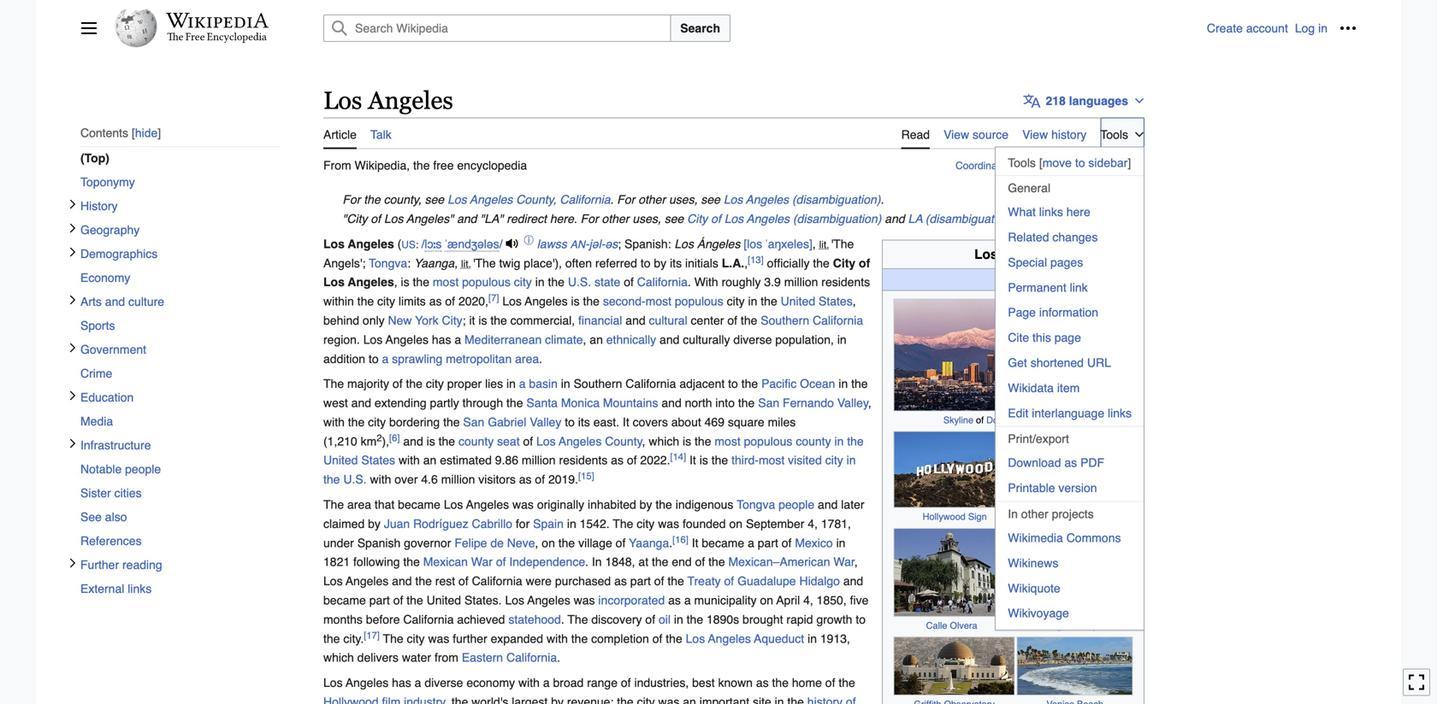 Task type: locate. For each thing, give the bounding box(es) containing it.
2 horizontal spatial for
[[617, 193, 635, 207]]

0 horizontal spatial states
[[361, 454, 395, 468]]

a sprawling metropolitan area link
[[382, 352, 539, 366]]

los inside [17] the city was further expanded with the completion of the los angeles aqueduct
[[686, 632, 705, 646]]

2 x small image from the top
[[68, 295, 78, 305]]

in down 1781,
[[836, 537, 846, 550]]

county
[[605, 435, 642, 449]]

show location on an interactive map image
[[1016, 160, 1034, 174]]

0 vertical spatial populous
[[462, 276, 511, 289]]

the inside felipe de neve , on the village of yaanga . [16] it became a part of mexico
[[558, 537, 575, 550]]

arts and culture link
[[80, 290, 281, 314]]

residents up the '[15]'
[[559, 454, 608, 468]]

diverse down from
[[425, 677, 463, 690]]

0 vertical spatial states
[[819, 295, 853, 308]]

0 vertical spatial its
[[670, 256, 682, 270]]

southern up santa monica mountains link
[[574, 377, 622, 391]]

of right the end
[[695, 556, 705, 569]]

tools up general
[[1008, 156, 1036, 170]]

which down city.
[[323, 652, 354, 665]]

and inside and later claimed by
[[818, 498, 838, 512]]

0 vertical spatial people
[[125, 463, 161, 476]]

most down california link
[[646, 295, 672, 308]]

lawss an -jəl-əs ; spanish: los ángeles
[[537, 237, 740, 251]]

3 x small image from the top
[[68, 559, 78, 569]]

wikidata item link
[[996, 376, 1144, 400]]

new york city ; it is the commercial, financial and cultural center of the southern california region. los angeles has a mediterranean climate , an ethnically
[[323, 314, 863, 347]]

uses, up spanish: at top
[[632, 212, 661, 226]]

0 horizontal spatial s
[[436, 237, 442, 251]]

in right ocean
[[839, 377, 848, 391]]

2 view from the left
[[1022, 128, 1048, 142]]

and inside , los angeles and the rest of california were purchased as part of the
[[392, 575, 412, 589]]

/ right ə
[[499, 237, 503, 251]]

x small image left education
[[68, 391, 78, 401]]

1 x small image from the top
[[68, 199, 78, 209]]

view for view history
[[1022, 128, 1048, 142]]

it inside felipe de neve , on the village of yaanga . [16] it became a part of mexico
[[692, 537, 698, 550]]

a inside new york city ; it is the commercial, financial and cultural center of the southern california region. los angeles has a mediterranean climate , an ethnically
[[455, 333, 461, 347]]

toponymy link
[[80, 170, 281, 194]]

aqueduct
[[754, 632, 804, 646]]

0 horizontal spatial tongva
[[369, 256, 407, 270]]

treaty of guadalupe hidalgo link
[[687, 575, 840, 589]]

2 vertical spatial it
[[692, 537, 698, 550]]

wikinews link
[[996, 552, 1144, 576]]

in down rapid
[[808, 632, 817, 646]]

: left show location on an interactive map icon
[[1011, 160, 1014, 172]]

in 1821 following the
[[323, 537, 846, 569]]

0 horizontal spatial on
[[542, 537, 555, 550]]

often
[[565, 256, 592, 270]]

create account log in
[[1207, 21, 1328, 35]]

2 x small image from the top
[[68, 247, 78, 257]]

2 county from the left
[[796, 435, 831, 449]]

1 horizontal spatial view
[[1022, 128, 1048, 142]]

spain link
[[533, 517, 564, 531]]

city inside new york city ; it is the commercial, financial and cultural center of the southern california region. los angeles has a mediterranean climate , an ethnically
[[442, 314, 463, 328]]

of inside the 2 ), [6] and is the county seat of los angeles county , which is the
[[523, 435, 533, 449]]

əl
[[477, 237, 487, 251]]

city inside , with the city bordering the
[[368, 416, 386, 429]]

economy
[[467, 677, 515, 690]]

sprawling
[[392, 352, 443, 366]]

skyline of downtown los angeles
[[943, 415, 1083, 426]]

a up majority on the bottom of page
[[382, 352, 389, 366]]

2 vertical spatial links
[[128, 582, 152, 596]]

: left l
[[416, 239, 418, 251]]

from wikipedia, the free encyclopedia
[[323, 159, 527, 172]]

0 vertical spatial valley
[[837, 397, 869, 410]]

1781,
[[821, 517, 851, 531]]

mexican war of independence . in 1848, at the end of the mexican–american war
[[423, 556, 855, 569]]

the down inhabited
[[613, 517, 633, 531]]

it for 2022
[[690, 454, 696, 468]]

1 vertical spatial :
[[416, 239, 418, 251]]

as
[[429, 295, 442, 308], [611, 454, 624, 468], [1064, 457, 1077, 470], [519, 473, 532, 487], [614, 575, 627, 589], [668, 594, 681, 608], [756, 677, 769, 690]]

in inside , [7] los angeles is the second-most populous city in the united states
[[748, 295, 757, 308]]

1 county from the left
[[459, 435, 494, 449]]

'the angels';
[[323, 237, 854, 270]]

in up later
[[847, 454, 856, 468]]

0 vertical spatial san
[[758, 397, 779, 410]]

and up 1781,
[[818, 498, 838, 512]]

2 vertical spatial :
[[407, 256, 411, 270]]

its
[[670, 256, 682, 270], [578, 416, 590, 429]]

it inside with an estimated 9.86 million residents as of 2022 . [14] it is the
[[690, 454, 696, 468]]

and down majority on the bottom of page
[[351, 397, 371, 410]]

2 horizontal spatial became
[[702, 537, 744, 550]]

x small image left arts
[[68, 295, 78, 305]]

to inside to its east. it covers about 469 square miles (1,210 km
[[565, 416, 575, 429]]

culture
[[128, 295, 164, 309]]

0 vertical spatial tools
[[1100, 128, 1128, 142]]

note
[[323, 190, 1145, 210], [323, 210, 1145, 229]]

2 vertical spatial other
[[1021, 508, 1049, 521]]

to right move
[[1075, 157, 1085, 170]]

residents for 3.9
[[821, 276, 870, 289]]

lies
[[485, 377, 503, 391]]

1 vertical spatial u.s.
[[343, 473, 367, 487]]

industries,
[[634, 677, 689, 690]]

santa
[[526, 397, 558, 410]]

2 horizontal spatial united
[[781, 295, 815, 308]]

city inside the city of los angeles
[[833, 256, 856, 270]]

1 horizontal spatial million
[[522, 454, 556, 468]]

0 horizontal spatial los angeles
[[323, 86, 453, 115]]

of up the extending
[[393, 377, 403, 391]]

county inside the 2 ), [6] and is the county seat of los angeles county , which is the
[[459, 435, 494, 449]]

in right log
[[1318, 21, 1328, 35]]

'the inside 'the angels';
[[831, 237, 854, 251]]

the
[[323, 377, 344, 391], [323, 498, 344, 512], [613, 517, 633, 531], [568, 613, 588, 627], [383, 632, 403, 646]]

in right 'basin'
[[561, 377, 570, 391]]

0 horizontal spatial in
[[592, 556, 602, 569]]

x small image for arts and culture
[[68, 295, 78, 305]]

s left "ˈ"
[[436, 237, 442, 251]]

1 vertical spatial san
[[463, 416, 484, 429]]

[7] link
[[488, 293, 499, 304]]

1 horizontal spatial /
[[499, 237, 503, 251]]

is inside new york city ; it is the commercial, financial and cultural center of the southern california region. los angeles has a mediterranean climate , an ethnically
[[478, 314, 487, 328]]

1 vertical spatial southern
[[574, 377, 622, 391]]

of right rest at the left of page
[[459, 575, 469, 589]]

2 / from the left
[[499, 237, 503, 251]]

city left it
[[442, 314, 463, 328]]

1 view from the left
[[944, 128, 969, 142]]

0 horizontal spatial its
[[578, 416, 590, 429]]

1 vertical spatial los angeles
[[974, 247, 1052, 262]]

1 horizontal spatial by
[[640, 498, 652, 512]]

of
[[371, 212, 381, 226], [711, 212, 721, 226], [859, 256, 870, 270], [624, 276, 634, 289], [445, 295, 455, 308], [727, 314, 737, 328], [393, 377, 403, 391], [976, 415, 984, 426], [523, 435, 533, 449], [627, 454, 637, 468], [535, 473, 545, 487], [616, 537, 626, 550], [782, 537, 792, 550], [496, 556, 506, 569], [695, 556, 705, 569], [459, 575, 469, 589], [654, 575, 664, 589], [724, 575, 734, 589], [393, 594, 403, 608], [645, 613, 655, 627], [652, 632, 662, 646], [621, 677, 631, 690], [825, 677, 835, 690]]

and inside arts and culture link
[[105, 295, 125, 309]]

0 vertical spatial an
[[590, 333, 603, 347]]

of right range
[[621, 677, 631, 690]]

sports
[[80, 319, 115, 333]]

2 vertical spatial part
[[369, 594, 390, 608]]

0 horizontal spatial uses,
[[632, 212, 661, 226]]

county up visited
[[796, 435, 831, 449]]

angeles inside new york city ; it is the commercial, financial and cultural center of the southern california region. los angeles has a mediterranean climate , an ethnically
[[386, 333, 429, 347]]

before
[[366, 613, 400, 627]]

was
[[512, 498, 534, 512], [658, 517, 679, 531], [574, 594, 595, 608], [428, 632, 449, 646]]

tools for tools move to sidebar
[[1008, 156, 1036, 170]]

united inside "most populous county in the united states"
[[323, 454, 358, 468]]

1 horizontal spatial los angeles
[[974, 247, 1052, 262]]

1890s
[[707, 613, 739, 627]]

2 note from the top
[[323, 210, 1145, 229]]

1 vertical spatial by
[[640, 498, 652, 512]]

1 vertical spatial an
[[423, 454, 437, 468]]

to down five
[[856, 613, 866, 627]]

download
[[1008, 457, 1061, 470]]

[los
[[744, 237, 762, 251]]

lit. inside tongva : yaanga , lit. 'the twig place'), often referred to by its initials l.a. , [13] officially the
[[461, 259, 471, 270]]

: down 'us'
[[407, 256, 411, 270]]

wikipedia image
[[166, 13, 269, 28]]

1 vertical spatial yaanga
[[629, 537, 669, 550]]

most inside third-most visited city in the u.s.
[[759, 454, 785, 468]]

1 vertical spatial residents
[[559, 454, 608, 468]]

limits
[[399, 295, 426, 308]]

with down west
[[323, 416, 345, 429]]

tools for tools
[[1100, 128, 1128, 142]]

of inside with over 4.6 million visitors as of 2019. [15]
[[535, 473, 545, 487]]

reading
[[122, 559, 162, 572]]

1 horizontal spatial uses,
[[669, 193, 698, 207]]

1 vertical spatial united
[[323, 454, 358, 468]]

2 horizontal spatial links
[[1108, 407, 1132, 420]]

on inside as a municipality on april 4, 1850, five months before california achieved
[[760, 594, 773, 608]]

and down cultural link
[[660, 333, 680, 347]]

x small image
[[68, 223, 78, 233], [68, 295, 78, 305], [68, 343, 78, 353], [68, 391, 78, 401], [68, 439, 78, 449]]

0 horizontal spatial tools
[[1008, 156, 1036, 170]]

became inside and became part of the united states. los angeles was
[[323, 594, 366, 608]]

million for 9.86
[[522, 454, 556, 468]]

4.6
[[421, 473, 438, 487]]

0 horizontal spatial southern
[[574, 377, 622, 391]]

hall
[[1100, 621, 1116, 632]]

a inside as a municipality on april 4, 1850, five months before california achieved
[[684, 594, 691, 608]]

of down the oil
[[652, 632, 662, 646]]

populous down with
[[675, 295, 723, 308]]

los inside the city of los angeles
[[323, 276, 345, 289]]

page semi-protected image
[[1127, 157, 1145, 174]]

california link
[[637, 276, 688, 289]]

menu image
[[80, 20, 98, 37]]

in down southern california link
[[837, 333, 847, 347]]

by up california link
[[654, 256, 667, 270]]

in inside in 1821 following the
[[836, 537, 846, 550]]

x small image for infrastructure
[[68, 439, 78, 449]]

118°15′w
[[1074, 160, 1119, 172]]

1 vertical spatial links
[[1108, 407, 1132, 420]]

los angeles main content
[[317, 77, 1357, 705]]

by inside and later claimed by
[[368, 517, 381, 531]]

1 vertical spatial has
[[392, 677, 411, 690]]

valley right fernando
[[837, 397, 869, 410]]

california inside new york city ; it is the commercial, financial and cultural center of the southern california region. los angeles has a mediterranean climate , an ethnically
[[813, 314, 863, 328]]

lit. right ˈaŋxeles]
[[819, 239, 829, 251]]

city inside . with roughly 3.9 million residents within the city limits as of 2020
[[377, 295, 395, 308]]

california down united states link
[[813, 314, 863, 328]]

of left '2020'
[[445, 295, 455, 308]]

ˈaŋxeles]
[[766, 237, 813, 251]]

million inside . with roughly 3.9 million residents within the city limits as of 2020
[[784, 276, 818, 289]]

united up southern california link
[[781, 295, 815, 308]]

the inside tongva : yaanga , lit. 'the twig place'), often referred to by its initials l.a. , [13] officially the
[[813, 256, 830, 270]]

: inside tongva : yaanga , lit. 'the twig place'), often referred to by its initials l.a. , [13] officially the
[[407, 256, 411, 270]]

0 horizontal spatial which
[[323, 652, 354, 665]]

0 horizontal spatial 'the
[[473, 256, 496, 270]]

, down most populous city link
[[485, 295, 488, 308]]

part down the september
[[758, 537, 778, 550]]

the inside for the county, see los angeles county, california . for other uses, see los angeles (disambiguation) . "city of los angeles" and "la" redirect here. for other uses, see city of los angeles (disambiguation) and la (disambiguation) .
[[364, 193, 380, 207]]

million down the 2 ), [6] and is the county seat of los angeles county , which is the
[[522, 454, 556, 468]]

of up municipality
[[724, 575, 734, 589]]

diverse
[[733, 333, 772, 347], [425, 677, 463, 690]]

2 vertical spatial on
[[760, 594, 773, 608]]

it inside to its east. it covers about 469 square miles (1,210 km
[[623, 416, 629, 429]]

[14]
[[670, 452, 686, 463]]

what links here
[[1008, 205, 1090, 219]]

1 horizontal spatial part
[[630, 575, 651, 589]]

an up 4.6
[[423, 454, 437, 468]]

los angeles element
[[323, 149, 1145, 705]]

1 horizontal spatial its
[[670, 256, 682, 270]]

view left source
[[944, 128, 969, 142]]

million inside with an estimated 9.86 million residents as of 2022 . [14] it is the
[[522, 454, 556, 468]]

; left it
[[463, 314, 466, 328]]

4 x small image from the top
[[68, 391, 78, 401]]

0 horizontal spatial war
[[471, 556, 493, 569]]

of inside [17] the city was further expanded with the completion of the los angeles aqueduct
[[652, 632, 662, 646]]

1 vertical spatial 4,
[[803, 594, 813, 608]]

1 vertical spatial tools
[[1008, 156, 1036, 170]]

most inside "most populous county in the united states"
[[715, 435, 741, 449]]

states up southern california link
[[819, 295, 853, 308]]

1 horizontal spatial has
[[432, 333, 451, 347]]

see up the ángeles
[[701, 193, 720, 207]]

for up the lawss an -jəl-əs ; spanish: los ángeles
[[617, 193, 635, 207]]

1 vertical spatial populous
[[675, 295, 723, 308]]

california down the mexican war of independence link
[[472, 575, 522, 589]]

, inside new york city ; it is the commercial, financial and cultural center of the southern california region. los angeles has a mediterranean climate , an ethnically
[[583, 333, 586, 347]]

tongva up the september
[[737, 498, 775, 512]]

0 vertical spatial x small image
[[68, 199, 78, 209]]

angeles down were
[[527, 594, 570, 608]]

0 horizontal spatial county
[[459, 435, 494, 449]]

3 x small image from the top
[[68, 343, 78, 353]]

united for and became part of the united states. los angeles was
[[427, 594, 461, 608]]

. inside . with roughly 3.9 million residents within the city limits as of 2020
[[688, 276, 691, 289]]

1 note from the top
[[323, 190, 1145, 210]]

0 vertical spatial which
[[649, 435, 679, 449]]

us link
[[401, 239, 416, 251]]

city of los angeles
[[323, 256, 870, 289]]

1 vertical spatial 'the
[[473, 256, 496, 270]]

u.s. inside third-most visited city in the u.s.
[[343, 473, 367, 487]]

fullscreen image
[[1408, 674, 1425, 692]]

part inside , los angeles and the rest of california were purchased as part of the
[[630, 575, 651, 589]]

special pages link
[[996, 251, 1144, 275]]

extending
[[375, 397, 427, 410]]

: for tongva
[[407, 256, 411, 270]]

angeles down new
[[386, 333, 429, 347]]

sports link
[[80, 314, 281, 338]]

of right seat in the bottom of the page
[[523, 435, 533, 449]]

uses,
[[669, 193, 698, 207], [632, 212, 661, 226]]

1 horizontal spatial u.s.
[[568, 276, 591, 289]]

2 vertical spatial united
[[427, 594, 461, 608]]

1 horizontal spatial residents
[[821, 276, 870, 289]]

1 horizontal spatial ;
[[618, 237, 621, 251]]

play audio image
[[506, 238, 518, 250]]

: for us
[[416, 239, 418, 251]]

2 horizontal spatial on
[[760, 594, 773, 608]]

which inside the 2 ), [6] and is the county seat of los angeles county , which is the
[[649, 435, 679, 449]]

"city
[[343, 212, 367, 226]]

for
[[516, 517, 530, 531]]

city inside for the county, see los angeles county, california . for other uses, see los angeles (disambiguation) . "city of los angeles" and "la" redirect here. for other uses, see city of los angeles (disambiguation) and la (disambiguation) .
[[687, 212, 708, 226]]

the inside "most populous county in the united states"
[[847, 435, 864, 449]]

government link
[[80, 338, 281, 362]]

the free encyclopedia image
[[167, 33, 267, 44]]

1 horizontal spatial links
[[1039, 205, 1063, 219]]

officially
[[767, 256, 810, 270]]

1 horizontal spatial :
[[416, 239, 418, 251]]

on
[[729, 517, 743, 531], [542, 537, 555, 550], [760, 594, 773, 608]]

1 horizontal spatial in
[[1008, 508, 1018, 521]]

2 horizontal spatial see
[[701, 193, 720, 207]]

commons
[[1066, 532, 1121, 545]]

edit interlanguage links
[[1008, 407, 1132, 420]]

references
[[80, 535, 142, 548]]

city inside [17] the city was further expanded with the completion of the los angeles aqueduct
[[407, 632, 425, 646]]

note containing "city of los angeles" and "la" redirect here. for other uses, see
[[323, 210, 1145, 229]]

discovery
[[591, 613, 642, 627]]

was inside and became part of the united states. los angeles was
[[574, 594, 595, 608]]

2 vertical spatial x small image
[[68, 559, 78, 569]]

0 horizontal spatial million
[[441, 473, 475, 487]]

(1,210 km
[[323, 435, 377, 449]]

is right it
[[478, 314, 487, 328]]

southern
[[761, 314, 809, 328], [574, 377, 622, 391]]

0 vertical spatial yaanga
[[414, 256, 454, 270]]

wikivoyage link
[[996, 602, 1144, 626]]

is down "u.s. state" link
[[571, 295, 580, 308]]

0 vertical spatial tongva
[[369, 256, 407, 270]]

california inside , los angeles and the rest of california were purchased as part of the
[[472, 575, 522, 589]]

skyline link
[[943, 415, 973, 426]]

and inside new york city ; it is the commercial, financial and cultural center of the southern california region. los angeles has a mediterranean climate , an ethnically
[[626, 314, 646, 328]]

diverse inside and culturally diverse population, in addition to
[[733, 333, 772, 347]]

x small image for geography
[[68, 223, 78, 233]]

0 vertical spatial united
[[781, 295, 815, 308]]

, down covers
[[642, 435, 645, 449]]

/ left ɔː
[[421, 237, 425, 251]]

los angeles (
[[323, 237, 401, 251]]

and inside and culturally diverse population, in addition to
[[660, 333, 680, 347]]

city up water
[[407, 632, 425, 646]]

california up water
[[403, 613, 454, 627]]

0 horizontal spatial :
[[407, 256, 411, 270]]

4, inside as a municipality on april 4, 1850, five months before california achieved
[[803, 594, 813, 608]]

of down the de
[[496, 556, 506, 569]]

mexico
[[795, 537, 833, 550]]

mountains
[[603, 397, 658, 410]]

california down expanded
[[506, 652, 557, 665]]

angeles down related
[[1001, 247, 1052, 262]]

southern inside new york city ; it is the commercial, financial and cultural center of the southern california region. los angeles has a mediterranean climate , an ethnically
[[761, 314, 809, 328]]

0 horizontal spatial diverse
[[425, 677, 463, 690]]

north
[[685, 397, 712, 410]]

1 horizontal spatial tongva
[[737, 498, 775, 512]]

san down pacific
[[758, 397, 779, 410]]

residents inside with an estimated 9.86 million residents as of 2022 . [14] it is the
[[559, 454, 608, 468]]

language progressive image
[[1024, 92, 1041, 109]]

: for coordinates
[[1011, 160, 1014, 172]]

ⓘ
[[524, 235, 534, 246]]

independence
[[509, 556, 585, 569]]

1 horizontal spatial people
[[779, 498, 815, 512]]

1 vertical spatial diverse
[[425, 677, 463, 690]]

felipe de neve , on the village of yaanga . [16] it became a part of mexico
[[455, 535, 833, 550]]

5 x small image from the top
[[68, 439, 78, 449]]

1 horizontal spatial area
[[515, 352, 539, 366]]

tongva inside tongva : yaanga , lit. 'the twig place'), often referred to by its initials l.a. , [13] officially the
[[369, 256, 407, 270]]

1 horizontal spatial lit.
[[819, 239, 829, 251]]

, inside , los angeles and the rest of california were purchased as part of the
[[855, 556, 858, 569]]

wikimedia commons
[[1008, 532, 1121, 545]]

spanish
[[357, 537, 401, 550]]

0 vertical spatial million
[[784, 276, 818, 289]]

city up united states link
[[833, 256, 856, 270]]

u.s. down the (1,210 km
[[343, 473, 367, 487]]

related changes
[[1008, 231, 1098, 244]]

an down financial
[[590, 333, 603, 347]]

0 horizontal spatial became
[[323, 594, 366, 608]]

wikidata
[[1008, 381, 1054, 395]]

jəl-
[[589, 237, 605, 251]]

1 vertical spatial ;
[[463, 314, 466, 328]]

populous inside , [7] los angeles is the second-most populous city in the united states
[[675, 295, 723, 308]]

a up a sprawling metropolitan area link
[[455, 333, 461, 347]]

; inside new york city ; it is the commercial, financial and cultural center of the southern california region. los angeles has a mediterranean climate , an ethnically
[[463, 314, 466, 328]]

as inside 'link'
[[1064, 457, 1077, 470]]

1 vertical spatial other
[[602, 212, 629, 226]]

0 horizontal spatial by
[[368, 517, 381, 531]]

x small image for education
[[68, 391, 78, 401]]

links
[[1039, 205, 1063, 219], [1108, 407, 1132, 420], [128, 582, 152, 596]]

view source link
[[944, 118, 1009, 148]]

to inside the tools move to sidebar
[[1075, 157, 1085, 170]]

to down spanish: at top
[[641, 256, 651, 270]]

war up the hidalgo
[[834, 556, 855, 569]]

0 horizontal spatial united
[[323, 454, 358, 468]]

(top) link
[[80, 146, 293, 170]]

1 vertical spatial became
[[702, 537, 744, 550]]

1 vertical spatial in
[[592, 556, 602, 569]]

and inside in the west and extending partly through the
[[351, 397, 371, 410]]

monica
[[561, 397, 600, 410]]

los angeles down related
[[974, 247, 1052, 262]]

known
[[718, 677, 753, 690]]

, down financial link
[[583, 333, 586, 347]]

as left pdf
[[1064, 457, 1077, 470]]

in down printable
[[1008, 508, 1018, 521]]

1 vertical spatial its
[[578, 416, 590, 429]]

los
[[323, 86, 362, 115], [447, 193, 467, 207], [724, 193, 743, 207], [384, 212, 403, 226], [724, 212, 744, 226], [323, 237, 345, 251], [674, 237, 694, 251], [974, 247, 998, 262], [323, 276, 345, 289], [502, 295, 522, 308], [363, 333, 383, 347], [1032, 415, 1048, 426], [536, 435, 556, 449], [444, 498, 463, 512], [323, 575, 343, 589], [505, 594, 524, 608], [1028, 621, 1043, 632], [686, 632, 705, 646], [323, 677, 343, 690]]

oil
[[659, 613, 671, 627]]

x small image
[[68, 199, 78, 209], [68, 247, 78, 257], [68, 559, 78, 569]]

4, up mexico
[[808, 517, 818, 531]]

city up the 2
[[368, 416, 386, 429]]

0 horizontal spatial yaanga
[[414, 256, 454, 270]]

california inside as a municipality on april 4, 1850, five months before california achieved
[[403, 613, 454, 627]]

"la"
[[480, 212, 503, 226]]

war down felipe
[[471, 556, 493, 569]]

, up five
[[855, 556, 858, 569]]

1 vertical spatial on
[[542, 537, 555, 550]]

1 x small image from the top
[[68, 223, 78, 233]]

, right fernando
[[869, 397, 872, 410]]

became down founded
[[702, 537, 744, 550]]

and right arts
[[105, 295, 125, 309]]

1 horizontal spatial southern
[[761, 314, 809, 328]]

the right [17] link
[[383, 632, 403, 646]]

1 vertical spatial part
[[630, 575, 651, 589]]

0 vertical spatial became
[[398, 498, 441, 512]]

hollywood sign link
[[923, 512, 987, 523]]

of down county
[[627, 454, 637, 468]]

1 vertical spatial area
[[347, 498, 371, 512]]

'the up most populous city link
[[473, 256, 496, 270]]

see up spanish: at top
[[664, 212, 684, 226]]



Task type: vqa. For each thing, say whether or not it's contained in the screenshot.
part
yes



Task type: describe. For each thing, give the bounding box(es) containing it.
on inside in 1542. the city was founded on september 4, 1781, under spanish governor
[[729, 517, 743, 531]]

as inside with over 4.6 million visitors as of 2019. [15]
[[519, 473, 532, 487]]

hide
[[135, 127, 158, 140]]

los inside , [7] los angeles is the second-most populous city in the united states
[[502, 295, 522, 308]]

downtown los angeles link
[[986, 415, 1083, 426]]

, up roughly
[[744, 256, 748, 270]]

[17]
[[364, 631, 380, 641]]

encyclopedia
[[457, 159, 527, 172]]

in 1913, which delivers water from
[[323, 632, 850, 665]]

an inside with an estimated 9.86 million residents as of 2022 . [14] it is the
[[423, 454, 437, 468]]

ˈ
[[445, 237, 447, 251]]

218 languages
[[1046, 94, 1128, 108]]

[15] link
[[578, 471, 594, 482]]

a inside felipe de neve , on the village of yaanga . [16] it became a part of mexico
[[748, 537, 754, 550]]

0 vertical spatial los angeles
[[323, 86, 453, 115]]

0 vertical spatial in
[[1008, 508, 1018, 521]]

and up about
[[662, 397, 682, 410]]

million inside with over 4.6 million visitors as of 2019. [15]
[[441, 473, 475, 487]]

pages
[[1051, 256, 1083, 269]]

0 horizontal spatial has
[[392, 677, 411, 690]]

search
[[680, 21, 720, 35]]

as inside with an estimated 9.86 million residents as of 2022 . [14] it is the
[[611, 454, 624, 468]]

1 s from the left
[[436, 237, 442, 251]]

is inside , [7] los angeles is the second-most populous city in the united states
[[571, 295, 580, 308]]

2 horizontal spatial other
[[1021, 508, 1049, 521]]

the inside in 1821 following the
[[403, 556, 420, 569]]

1913,
[[820, 632, 850, 646]]

an inside new york city ; it is the commercial, financial and cultural center of the southern california region. los angeles has a mediterranean climate , an ethnically
[[590, 333, 603, 347]]

of inside . with roughly 3.9 million residents within the city limits as of 2020
[[445, 295, 455, 308]]

education
[[80, 391, 134, 405]]

get shortened url
[[1008, 356, 1111, 370]]

, down tongva link
[[394, 276, 397, 289]]

printable version link
[[996, 477, 1144, 501]]

statehood
[[508, 613, 561, 627]]

printable version
[[1008, 482, 1097, 495]]

pacific ocean link
[[761, 377, 835, 391]]

city up partly on the bottom of page
[[426, 377, 444, 391]]

people inside los angeles element
[[779, 498, 815, 512]]

Search search field
[[303, 15, 1207, 42]]

1 vertical spatial uses,
[[632, 212, 661, 226]]

view for view source
[[944, 128, 969, 142]]

is down bordering
[[427, 435, 435, 449]]

as inside as a municipality on april 4, 1850, five months before california achieved
[[668, 594, 681, 608]]

1 horizontal spatial became
[[398, 498, 441, 512]]

toponymy
[[80, 175, 135, 189]]

1 / from the left
[[421, 237, 425, 251]]

account
[[1246, 21, 1288, 35]]

a down water
[[415, 677, 421, 690]]

states inside "most populous county in the united states"
[[361, 454, 395, 468]]

2019.
[[548, 473, 578, 487]]

most up '2020'
[[433, 276, 459, 289]]

x small image for history
[[68, 199, 78, 209]]

angeles down delivers
[[346, 677, 389, 690]]

city inside , [7] los angeles is the second-most populous city in the united states
[[727, 295, 745, 308]]

third-
[[731, 454, 759, 468]]

of inside and became part of the united states. los angeles was
[[393, 594, 403, 608]]

county seat link
[[459, 435, 520, 449]]

talk
[[370, 128, 392, 142]]

angeles inside , [7] los angeles is the second-most populous city in the united states
[[525, 295, 568, 308]]

0 horizontal spatial populous
[[462, 276, 511, 289]]

, inside , [7] los angeles is the second-most populous city in the united states
[[485, 295, 488, 308]]

eastern
[[462, 652, 503, 665]]

crime link
[[80, 362, 281, 386]]

projects
[[1052, 508, 1094, 521]]

city inside in 1542. the city was founded on september 4, 1781, under spanish governor
[[637, 517, 655, 531]]

u.s. state link
[[568, 276, 620, 289]]

in inside in 1542. the city was founded on september 4, 1781, under spanish governor
[[567, 517, 576, 531]]

of right ""city" on the top of page
[[371, 212, 381, 226]]

following
[[353, 556, 400, 569]]

to inside and culturally diverse population, in addition to
[[369, 352, 379, 366]]

/ l ɔː s
[[421, 237, 442, 251]]

further reading link
[[80, 553, 281, 577]]

history
[[1051, 128, 1087, 142]]

0 horizontal spatial san
[[463, 416, 484, 429]]

x small image for government
[[68, 343, 78, 353]]

to inside tongva : yaanga , lit. 'the twig place'), often referred to by its initials l.a. , [13] officially the
[[641, 256, 651, 270]]

, with the city bordering the
[[323, 397, 872, 429]]

its inside tongva : yaanga , lit. 'the twig place'), often referred to by its initials l.a. , [13] officially the
[[670, 256, 682, 270]]

by inside tongva : yaanga , lit. 'the twig place'), often referred to by its initials l.a. , [13] officially the
[[654, 256, 667, 270]]

the inside with an estimated 9.86 million residents as of 2022 . [14] it is the
[[711, 454, 728, 468]]

center
[[691, 314, 724, 328]]

roughly
[[722, 276, 761, 289]]

the up west
[[323, 377, 344, 391]]

1 vertical spatial tongva
[[737, 498, 775, 512]]

fernando
[[783, 397, 834, 410]]

united inside , [7] los angeles is the second-most populous city in the united states
[[781, 295, 815, 308]]

gabriel
[[488, 416, 526, 429]]

it for yaanga
[[692, 537, 698, 550]]

angeles inside , los angeles and the rest of california were purchased as part of the
[[346, 575, 389, 589]]

and later claimed by
[[323, 498, 864, 531]]

los angeles county, california link
[[447, 193, 610, 207]]

the majority of the city proper lies in a basin in southern california adjacent to the pacific ocean
[[323, 377, 835, 391]]

is up [14] link
[[683, 435, 691, 449]]

infrastructure link
[[80, 434, 281, 458]]

of inside new york city ; it is the commercial, financial and cultural center of the southern california region. los angeles has a mediterranean climate , an ethnically
[[727, 314, 737, 328]]

of up 1848,
[[616, 537, 626, 550]]

skyline
[[943, 415, 973, 426]]

[17] the city was further expanded with the completion of the los angeles aqueduct
[[364, 631, 804, 646]]

2 s from the left
[[493, 237, 499, 251]]

angeles up city of los angeles (disambiguation) link
[[746, 193, 789, 207]]

angeles up cabrillo
[[466, 498, 509, 512]]

personal tools navigation
[[1207, 15, 1362, 42]]

partly
[[430, 397, 459, 410]]

a left 'basin'
[[519, 377, 526, 391]]

1 war from the left
[[471, 556, 493, 569]]

angeles down wikivoyage
[[1046, 621, 1079, 632]]

angeles up tongva link
[[348, 237, 394, 251]]

is up limits
[[401, 276, 409, 289]]

to up "into" at bottom
[[728, 377, 738, 391]]

to inside in the 1890s brought rapid growth to the city.
[[856, 613, 866, 627]]

l.a.
[[722, 256, 744, 270]]

were
[[526, 575, 552, 589]]

and became part of the united states. los angeles was
[[323, 575, 863, 608]]

months
[[323, 613, 363, 627]]

in right lies
[[506, 377, 516, 391]]

2 war from the left
[[834, 556, 855, 569]]

x small image for demographics
[[68, 247, 78, 257]]

of up mexican–american war link at the bottom right of page
[[782, 537, 792, 550]]

from
[[435, 652, 458, 665]]

Search Wikipedia search field
[[323, 15, 671, 42]]

wikimedia
[[1008, 532, 1063, 545]]

yaanga inside tongva : yaanga , lit. 'the twig place'), often referred to by its initials l.a. , [13] officially the
[[414, 256, 454, 270]]

x small image for further reading
[[68, 559, 78, 569]]

echo park
[[1054, 512, 1097, 523]]

. inside felipe de neve , on the village of yaanga . [16] it became a part of mexico
[[669, 537, 672, 550]]

, down æ
[[454, 256, 458, 270]]

0 horizontal spatial for
[[343, 193, 360, 207]]

as inside , los angeles and the rest of california were purchased as part of the
[[614, 575, 627, 589]]

new
[[388, 314, 412, 328]]

languages
[[1069, 94, 1128, 108]]

united for most populous county in the united states
[[323, 454, 358, 468]]

most populous county in the united states
[[323, 435, 864, 468]]

and left the la
[[885, 212, 905, 226]]

angeles up [los
[[747, 212, 790, 226]]

financial link
[[578, 314, 622, 328]]

ⓘ link
[[524, 235, 534, 246]]

angeles inside the 2 ), [6] and is the county seat of los angeles county , which is the
[[559, 435, 602, 449]]

in inside and culturally diverse population, in addition to
[[837, 333, 847, 347]]

los inside , los angeles and the rest of california were purchased as part of the
[[323, 575, 343, 589]]

los inside the 2 ), [6] and is the county seat of los angeles county , which is the
[[536, 435, 556, 449]]

los inside and became part of the united states. los angeles was
[[505, 594, 524, 608]]

city down special
[[1003, 274, 1023, 286]]

purchased
[[555, 575, 611, 589]]

mediterranean
[[465, 333, 542, 347]]

of down mexican war of independence . in 1848, at the end of the mexican–american war
[[654, 575, 664, 589]]

angeles down item
[[1050, 415, 1083, 426]]

in inside "most populous county in the united states"
[[834, 435, 844, 449]]

is inside with an estimated 9.86 million residents as of 2022 . [14] it is the
[[699, 454, 708, 468]]

residents for 9.86
[[559, 454, 608, 468]]

was inside [17] the city was further expanded with the completion of the los angeles aqueduct
[[428, 632, 449, 646]]

of up second-
[[624, 276, 634, 289]]

1 horizontal spatial see
[[664, 212, 684, 226]]

4, inside in 1542. the city was founded on september 4, 1781, under spanish governor
[[808, 517, 818, 531]]

, inside the , behind only
[[853, 295, 856, 308]]

sister cities link
[[80, 482, 281, 505]]

with inside with an estimated 9.86 million residents as of 2022 . [14] it is the
[[399, 454, 420, 468]]

angeles inside the city of los angeles
[[348, 276, 394, 289]]

1 horizontal spatial valley
[[837, 397, 869, 410]]

cite this page link
[[996, 326, 1144, 350]]

of right skyline
[[976, 415, 984, 426]]

in inside los angeles element
[[592, 556, 602, 569]]

in inside "personal tools" navigation
[[1318, 21, 1328, 35]]

the inside third-most visited city in the u.s.
[[323, 473, 340, 487]]

of up the ángeles
[[711, 212, 721, 226]]

log in and more options image
[[1340, 20, 1357, 37]]

its inside to its east. it covers about 469 square miles (1,210 km
[[578, 416, 590, 429]]

note containing for the county, see
[[323, 190, 1145, 210]]

to its east. it covers about 469 square miles (1,210 km
[[323, 416, 796, 449]]

. inside with an estimated 9.86 million residents as of 2022 . [14] it is the
[[667, 454, 670, 468]]

city left hall
[[1082, 621, 1098, 632]]

view source
[[944, 128, 1009, 142]]

1 horizontal spatial for
[[581, 212, 599, 226]]

a left broad
[[543, 677, 550, 690]]

states inside , [7] los angeles is the second-most populous city in the united states
[[819, 295, 853, 308]]

the up claimed
[[323, 498, 344, 512]]

0 vertical spatial ;
[[618, 237, 621, 251]]

read
[[901, 128, 930, 142]]

which inside in 1913, which delivers water from
[[323, 652, 354, 665]]

in down place'),
[[535, 276, 545, 289]]

california inside for the county, see los angeles county, california . for other uses, see los angeles (disambiguation) . "city of los angeles" and "la" redirect here. for other uses, see city of los angeles (disambiguation) and la (disambiguation) .
[[560, 193, 610, 207]]

initials
[[685, 256, 718, 270]]

[6]
[[389, 433, 400, 444]]

under
[[323, 537, 354, 550]]

a sprawling metropolitan area .
[[382, 352, 542, 366]]

1848,
[[605, 556, 635, 569]]

as right known
[[756, 677, 769, 690]]

us :
[[401, 239, 421, 251]]

1 horizontal spatial other
[[638, 193, 666, 207]]

, down city of los angeles (disambiguation) link
[[813, 237, 816, 251]]

cities
[[114, 487, 142, 500]]

city down twig
[[514, 276, 532, 289]]

part inside felipe de neve , on the village of yaanga . [16] it became a part of mexico
[[758, 537, 778, 550]]

estimated
[[440, 454, 492, 468]]

and inside the 2 ), [6] and is the county seat of los angeles county , which is the
[[403, 435, 423, 449]]

version
[[1059, 482, 1097, 495]]

see also link
[[80, 505, 281, 529]]

1 horizontal spatial san
[[758, 397, 779, 410]]

links for external links
[[128, 582, 152, 596]]

see
[[80, 511, 102, 524]]

media
[[80, 415, 113, 428]]

references link
[[80, 529, 281, 553]]

in inside in the 1890s brought rapid growth to the city.
[[674, 613, 683, 627]]

water
[[402, 652, 431, 665]]

34°03′n
[[1034, 160, 1071, 172]]

l
[[425, 237, 427, 251]]

with inside with over 4.6 million visitors as of 2019. [15]
[[370, 473, 391, 487]]

arts and culture
[[80, 295, 164, 309]]

the inside in 1542. the city was founded on september 4, 1781, under spanish governor
[[613, 517, 633, 531]]

was up for
[[512, 498, 534, 512]]

california up the second-most populous link
[[637, 276, 688, 289]]

infrastructure
[[80, 439, 151, 452]]

million for 3.9
[[784, 276, 818, 289]]

0 horizontal spatial valley
[[530, 416, 561, 429]]

of left oil link
[[645, 613, 655, 627]]

with down eastern california .
[[518, 677, 540, 690]]

of inside the city of los angeles
[[859, 256, 870, 270]]

the inside [17] the city was further expanded with the completion of the los angeles aqueduct
[[383, 632, 403, 646]]

brought
[[743, 613, 783, 627]]

us
[[401, 239, 416, 251]]

with inside , with the city bordering the
[[323, 416, 345, 429]]

0 horizontal spatial see
[[425, 193, 444, 207]]

hidalgo
[[799, 575, 840, 589]]

the up [17] the city was further expanded with the completion of the los angeles aqueduct
[[568, 613, 588, 627]]

california up mountains at the left of the page
[[626, 377, 676, 391]]

with inside [17] the city was further expanded with the completion of the los angeles aqueduct
[[547, 632, 568, 646]]

0 horizontal spatial people
[[125, 463, 161, 476]]

0 vertical spatial uses,
[[669, 193, 698, 207]]

angeles up talk link
[[368, 86, 453, 115]]

as inside . with roughly 3.9 million residents within the city limits as of 2020
[[429, 295, 442, 308]]

and culturally diverse population, in addition to
[[323, 333, 847, 366]]

and inside and became part of the united states. los angeles was
[[843, 575, 863, 589]]

coordinates
[[956, 160, 1011, 172]]

0 vertical spatial area
[[515, 352, 539, 366]]

, inside , with the city bordering the
[[869, 397, 872, 410]]

angeles up the "la"
[[470, 193, 513, 207]]

eastern california .
[[462, 652, 560, 665]]

lit. inside , lit.
[[819, 239, 829, 251]]

of right home
[[825, 677, 835, 690]]

cultural
[[649, 314, 687, 328]]

county inside "most populous county in the united states"
[[796, 435, 831, 449]]

[6] link
[[389, 433, 400, 444]]

yaanga inside felipe de neve , on the village of yaanga . [16] it became a part of mexico
[[629, 537, 669, 550]]

'the inside tongva : yaanga , lit. 'the twig place'), often referred to by its initials l.a. , [13] officially the
[[473, 256, 496, 270]]

links for what links here
[[1039, 205, 1063, 219]]

free
[[433, 159, 454, 172]]

city inside third-most visited city in the u.s.
[[825, 454, 843, 468]]

and left the "la"
[[457, 212, 477, 226]]

tongva people link
[[737, 498, 815, 512]]

in inside in 1913, which delivers water from
[[808, 632, 817, 646]]

in inside in the west and extending partly through the
[[839, 377, 848, 391]]

angeles inside [17] the city was further expanded with the completion of the los angeles aqueduct
[[708, 632, 751, 646]]

0 horizontal spatial area
[[347, 498, 371, 512]]



